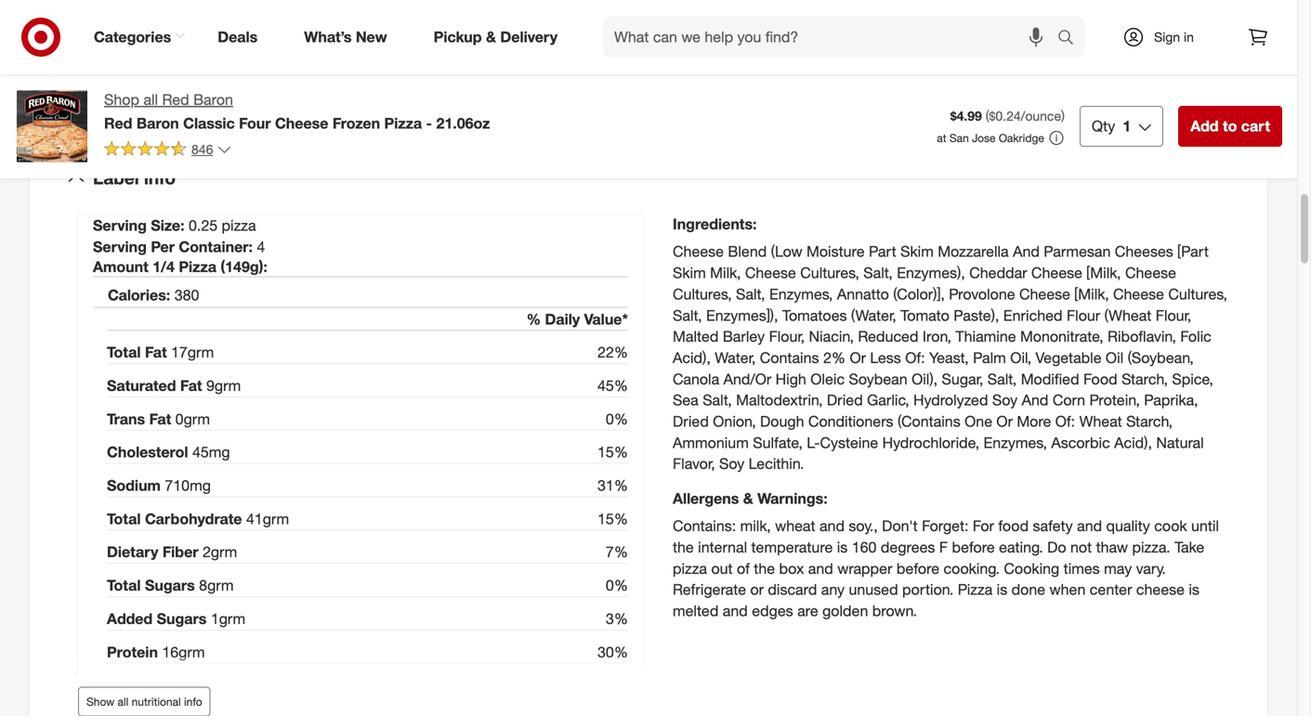 Task type: locate. For each thing, give the bounding box(es) containing it.
0 horizontal spatial info
[[144, 167, 176, 189]]

modified
[[1022, 370, 1080, 388]]

[milk, up flour
[[1075, 285, 1110, 304]]

the right of
[[754, 560, 775, 578]]

what's new
[[304, 28, 387, 46]]

pizza
[[222, 217, 256, 235], [673, 560, 708, 578]]

enzymes, up tomatoes
[[770, 285, 833, 304]]

1 horizontal spatial wheat
[[1080, 413, 1123, 431]]

grm for total carbohydrate 41 grm
[[263, 510, 289, 528]]

acid), down malted
[[673, 349, 711, 367]]

(low
[[771, 243, 803, 261]]

0 vertical spatial food
[[1084, 370, 1118, 388]]

1 horizontal spatial the
[[754, 560, 775, 578]]

fat left 17
[[145, 344, 167, 362]]

lecithin.
[[749, 455, 805, 473]]

cheese inside allergens & warnings: contains: milk, wheat and soy., don't forget: for food safety and quality cook until the internal temperature is 160 degrees f before eating. do not thaw pizza. take pizza out of the box and wrapper before cooking. cooking times may vary. refrigerate or discard any unused portion. pizza is done when center cheese is melted and edges are golden brown.
[[1137, 581, 1185, 599]]

any
[[822, 581, 845, 599]]

3%
[[606, 610, 629, 628]]

0 vertical spatial flour,
[[1156, 307, 1192, 325]]

info inside button
[[184, 696, 202, 710]]

0 vertical spatial dried
[[827, 392, 863, 410]]

1 horizontal spatial soy
[[993, 392, 1018, 410]]

image of red baron classic four cheese frozen pizza - 21.06oz image
[[15, 89, 89, 164]]

soy up one
[[993, 392, 1018, 410]]

1 vertical spatial 1
[[211, 610, 219, 628]]

all for show
[[118, 696, 129, 710]]

allergens & warnings: contains: milk, wheat and soy., don't forget: for food safety and quality cook until the internal temperature is 160 degrees f before eating. do not thaw pizza. take pizza out of the box and wrapper before cooking. cooking times may vary. refrigerate or discard any unused portion. pizza is done when center cheese is melted and edges are golden brown.
[[673, 490, 1220, 621]]

info inside dropdown button
[[144, 167, 176, 189]]

1 vertical spatial mg
[[190, 477, 211, 495]]

2 total from the top
[[107, 510, 141, 528]]

when
[[1050, 581, 1086, 599]]

1 vertical spatial acid),
[[1115, 434, 1153, 452]]

four
[[239, 114, 271, 132]]

1 down total sugars 8 grm
[[211, 610, 219, 628]]

pizza inside allergens & warnings: contains: milk, wheat and soy., don't forget: for food safety and quality cook until the internal temperature is 160 degrees f before eating. do not thaw pizza. take pizza out of the box and wrapper before cooking. cooking times may vary. refrigerate or discard any unused portion. pizza is done when center cheese is melted and edges are golden brown.
[[673, 560, 708, 578]]

ingredients:
[[673, 215, 757, 234]]

0 vertical spatial total
[[107, 344, 141, 362]]

1 horizontal spatial dried
[[827, 392, 863, 410]]

ingredients: cheese blend (low moisture part skim mozzarella and parmesan cheeses [part skim milk, cheese cultures, salt, enzymes), cheddar cheese [milk, cheese cultures, salt, enzymes, annatto (color)], provolone cheese [milk, cheese cultures, salt, enzymes]), tomatoes (water, tomato paste), enriched flour (wheat flour, malted barley flour, niacin, reduced iron, thiamine mononitrate, riboflavin, folic acid), water, contains 2% or less of: yeast, palm oil, vegetable oil (soybean, canola and/or high oleic soybean oil), sugar, salt, modified food starch, spice, sea salt, maltodextrin, dried garlic, hydrolyzed soy and corn protein, paprika, dried onion, dough conditioners (contains one or more of: wheat starch, ammonium sulfate, l-cysteine hydrochloride, enzymes, ascorbic acid), natural flavor, soy lecithin.
[[673, 215, 1228, 473]]

0 horizontal spatial acid),
[[673, 349, 711, 367]]

1 horizontal spatial 1
[[1123, 117, 1132, 135]]

0 vertical spatial or
[[850, 349, 866, 367]]

label info button
[[45, 149, 1253, 208]]

0 horizontal spatial soy
[[720, 455, 745, 473]]

skim down ingredients: on the right of page
[[673, 264, 706, 282]]

2 15% from the top
[[598, 510, 629, 528]]

or right '2%'
[[850, 349, 866, 367]]

wrapper
[[838, 560, 893, 578]]

baron up 846 link
[[137, 114, 179, 132]]

sugars left 8
[[145, 577, 195, 595]]

15% down 31%
[[598, 510, 629, 528]]

0 horizontal spatial 1
[[211, 610, 219, 628]]

0 vertical spatial red
[[162, 91, 189, 109]]

0 vertical spatial all
[[144, 91, 158, 109]]

info down 846 link
[[144, 167, 176, 189]]

pizza
[[384, 114, 422, 132], [179, 258, 217, 276], [958, 581, 993, 599]]

or inside allergens & warnings: contains: milk, wheat and soy., don't forget: for food safety and quality cook until the internal temperature is 160 degrees f before eating. do not thaw pizza. take pizza out of the box and wrapper before cooking. cooking times may vary. refrigerate or discard any unused portion. pizza is done when center cheese is melted and edges are golden brown.
[[751, 581, 764, 599]]

0 vertical spatial sugars
[[145, 577, 195, 595]]

1 horizontal spatial info
[[184, 696, 202, 710]]

cysteine
[[820, 434, 879, 452]]

cooking
[[1004, 560, 1060, 578]]

total up added
[[107, 577, 141, 595]]

oakridge
[[999, 131, 1045, 145]]

done
[[1012, 581, 1046, 599]]

mg down 9
[[209, 444, 230, 462]]

9
[[206, 377, 215, 395]]

1 vertical spatial of:
[[1056, 413, 1076, 431]]

1 vertical spatial enzymes,
[[984, 434, 1048, 452]]

natural
[[1157, 434, 1205, 452]]

sodium
[[107, 477, 161, 495]]

pizza left -
[[384, 114, 422, 132]]

45
[[192, 444, 209, 462]]

eating.
[[1000, 539, 1044, 557]]

oil,
[[1011, 349, 1032, 367]]

milk,
[[710, 264, 741, 282], [741, 517, 771, 536]]

red down shop
[[104, 114, 132, 132]]

cooking.
[[944, 560, 1000, 578]]

0 horizontal spatial dried
[[673, 413, 709, 431]]

dried down sea
[[673, 413, 709, 431]]

contains
[[760, 349, 820, 367]]

food down oil
[[1084, 370, 1118, 388]]

& right allergens
[[744, 490, 754, 508]]

are
[[798, 602, 819, 621]]

0 vertical spatial wheat
[[1080, 413, 1123, 431]]

mg down 45
[[190, 477, 211, 495]]

1 vertical spatial starch,
[[1127, 413, 1173, 431]]

0 horizontal spatial skim
[[673, 264, 706, 282]]

total carbohydrate 41 grm
[[107, 510, 289, 528]]

food inside allergens & warnings: contains: milk, wheat and soy., don't forget: for food safety and quality cook until the internal temperature is 160 degrees f before eating. do not thaw pizza. take pizza out of the box and wrapper before cooking. cooking times may vary. refrigerate or discard any unused portion. pizza is done when center cheese is melted and edges are golden brown.
[[999, 517, 1029, 536]]

2 0% from the top
[[606, 577, 629, 595]]

qty
[[1092, 117, 1116, 135]]

0 horizontal spatial baron
[[137, 114, 179, 132]]

1 vertical spatial 0%
[[606, 577, 629, 595]]

cheeses
[[1116, 243, 1174, 261]]

soybean
[[849, 370, 908, 388]]

sugars up 16
[[157, 610, 207, 628]]

1 horizontal spatial all
[[144, 91, 158, 109]]

salt, down "palm"
[[988, 370, 1017, 388]]

0 vertical spatial baron
[[193, 91, 233, 109]]

1 horizontal spatial &
[[744, 490, 754, 508]]

before up portion.
[[897, 560, 940, 578]]

2 vertical spatial or
[[751, 581, 764, 599]]

45%
[[598, 377, 629, 395]]

0
[[175, 410, 184, 428]]

& inside allergens & warnings: contains: milk, wheat and soy., don't forget: for food safety and quality cook until the internal temperature is 160 degrees f before eating. do not thaw pizza. take pizza out of the box and wrapper before cooking. cooking times may vary. refrigerate or discard any unused portion. pizza is done when center cheese is melted and edges are golden brown.
[[744, 490, 754, 508]]

2 vertical spatial fat
[[149, 410, 171, 428]]

0 vertical spatial 15%
[[598, 444, 629, 462]]

ascorbic
[[1052, 434, 1111, 452]]

0 vertical spatial serving
[[93, 217, 147, 235]]

% daily value*
[[527, 310, 629, 328]]

is left 160
[[837, 539, 848, 557]]

info right nutritional in the left bottom of the page
[[184, 696, 202, 710]]

1 15% from the top
[[598, 444, 629, 462]]

acid), down the protein, at the right bottom of the page
[[1115, 434, 1153, 452]]

malted
[[673, 328, 719, 346]]

15% up 31%
[[598, 444, 629, 462]]

and up cheddar on the top of page
[[1014, 243, 1040, 261]]

0 vertical spatial pizza
[[384, 114, 422, 132]]

3 total from the top
[[107, 577, 141, 595]]

food up "eating." at the bottom right
[[999, 517, 1029, 536]]

milk, up 'internal'
[[741, 517, 771, 536]]

0 vertical spatial before
[[953, 539, 995, 557]]

provolone
[[949, 285, 1016, 304]]

0 horizontal spatial or
[[751, 581, 764, 599]]

0 horizontal spatial red
[[104, 114, 132, 132]]

/ounce
[[1021, 108, 1062, 124]]

cheese up enriched
[[1020, 285, 1071, 304]]

grm for added sugars 1 grm
[[219, 610, 246, 628]]

dough
[[761, 413, 805, 431]]

30%
[[598, 644, 629, 662]]

1 vertical spatial &
[[744, 490, 754, 508]]

cheese down vary.
[[1137, 581, 1185, 599]]

until
[[1192, 517, 1220, 536]]

wheat
[[1080, 413, 1123, 431], [775, 517, 816, 536]]

pizza down cooking.
[[958, 581, 993, 599]]

portion.
[[903, 581, 954, 599]]

1 horizontal spatial skim
[[901, 243, 934, 261]]

1 vertical spatial skim
[[673, 264, 706, 282]]

0 horizontal spatial pizza
[[179, 258, 217, 276]]

1 horizontal spatial flour,
[[1156, 307, 1192, 325]]

total fat 17 grm
[[107, 344, 214, 362]]

and left soy.,
[[820, 517, 845, 536]]

fiber
[[163, 544, 199, 562]]

1 serving from the top
[[93, 217, 147, 235]]

pizza inside shop all red baron red baron classic four cheese frozen pizza - 21.06oz
[[384, 114, 422, 132]]

4
[[257, 238, 265, 256]]

)
[[1062, 108, 1065, 124]]

enzymes, down more
[[984, 434, 1048, 452]]

san
[[950, 131, 970, 145]]

(149g)
[[221, 258, 264, 276]]

0 horizontal spatial before
[[897, 560, 940, 578]]

milk, down blend
[[710, 264, 741, 282]]

categories link
[[78, 17, 195, 58]]

1 horizontal spatial pizza
[[384, 114, 422, 132]]

skim
[[901, 243, 934, 261], [673, 264, 706, 282]]

cultures, up malted
[[673, 285, 732, 304]]

amount 1/4 pizza (149g) :
[[93, 258, 268, 276]]

all right show
[[118, 696, 129, 710]]

0 horizontal spatial cultures,
[[673, 285, 732, 304]]

[milk, down parmesan on the top of page
[[1087, 264, 1122, 282]]

total up saturated
[[107, 344, 141, 362]]

grm for total sugars 8 grm
[[207, 577, 234, 595]]

barley
[[723, 328, 765, 346]]

0 vertical spatial soy
[[993, 392, 1018, 410]]

tomato
[[901, 307, 950, 325]]

1 vertical spatial milk,
[[741, 517, 771, 536]]

0 horizontal spatial pizza
[[222, 217, 256, 235]]

dried up conditioners
[[827, 392, 863, 410]]

0 horizontal spatial of:
[[906, 349, 926, 367]]

$4.99
[[951, 108, 983, 124]]

wheat down the protein, at the right bottom of the page
[[1080, 413, 1123, 431]]

the down the contains:
[[673, 539, 694, 557]]

hydrolyzed
[[914, 392, 989, 410]]

mg
[[209, 444, 230, 462], [190, 477, 211, 495]]

f
[[940, 539, 948, 557]]

onion,
[[713, 413, 756, 431]]

total for total carbohydrate
[[107, 510, 141, 528]]

0 horizontal spatial all
[[118, 696, 129, 710]]

sugars for added sugars
[[157, 610, 207, 628]]

2 vertical spatial total
[[107, 577, 141, 595]]

(
[[986, 108, 990, 124]]

1 vertical spatial wheat
[[775, 517, 816, 536]]

melted
[[673, 602, 719, 621]]

0 horizontal spatial food
[[999, 517, 1029, 536]]

milk, inside allergens & warnings: contains: milk, wheat and soy., don't forget: for food safety and quality cook until the internal temperature is 160 degrees f before eating. do not thaw pizza. take pizza out of the box and wrapper before cooking. cooking times may vary. refrigerate or discard any unused portion. pizza is done when center cheese is melted and edges are golden brown.
[[741, 517, 771, 536]]

1 vertical spatial soy
[[720, 455, 745, 473]]

tomatoes
[[783, 307, 847, 325]]

red up 'classic'
[[162, 91, 189, 109]]

0 vertical spatial enzymes,
[[770, 285, 833, 304]]

cultures, up folic
[[1169, 285, 1228, 304]]

salt, down part
[[864, 264, 893, 282]]

1 horizontal spatial before
[[953, 539, 995, 557]]

fat
[[145, 344, 167, 362], [180, 377, 202, 395], [149, 410, 171, 428]]

or right one
[[997, 413, 1013, 431]]

total up dietary
[[107, 510, 141, 528]]

all right shop
[[144, 91, 158, 109]]

0% up 3% at the bottom of the page
[[606, 577, 629, 595]]

1 vertical spatial sugars
[[157, 610, 207, 628]]

0 vertical spatial milk,
[[710, 264, 741, 282]]

classic
[[183, 114, 235, 132]]

1 0% from the top
[[606, 410, 629, 428]]

0 horizontal spatial &
[[486, 28, 496, 46]]

What can we help you find? suggestions appear below search field
[[603, 17, 1063, 58]]

0 horizontal spatial wheat
[[775, 517, 816, 536]]

1 vertical spatial info
[[184, 696, 202, 710]]

fat left 9
[[180, 377, 202, 395]]

2 horizontal spatial pizza
[[958, 581, 993, 599]]

& right pickup
[[486, 28, 496, 46]]

1 vertical spatial fat
[[180, 377, 202, 395]]

total for total sugars
[[107, 577, 141, 595]]

0 horizontal spatial flour,
[[769, 328, 805, 346]]

flour, up folic
[[1156, 307, 1192, 325]]

1 total from the top
[[107, 344, 141, 362]]

wheat up temperature
[[775, 517, 816, 536]]

vary.
[[1137, 560, 1167, 578]]

grm for trans fat 0 grm
[[184, 410, 210, 428]]

baron up 'classic'
[[193, 91, 233, 109]]

soy down ammonium
[[720, 455, 745, 473]]

cheese up (wheat
[[1114, 285, 1165, 304]]

wheat inside ingredients: cheese blend (low moisture part skim mozzarella and parmesan cheeses [part skim milk, cheese cultures, salt, enzymes), cheddar cheese [milk, cheese cultures, salt, enzymes, annatto (color)], provolone cheese [milk, cheese cultures, salt, enzymes]), tomatoes (water, tomato paste), enriched flour (wheat flour, malted barley flour, niacin, reduced iron, thiamine mononitrate, riboflavin, folic acid), water, contains 2% or less of: yeast, palm oil, vegetable oil (soybean, canola and/or high oleic soybean oil), sugar, salt, modified food starch, spice, sea salt, maltodextrin, dried garlic, hydrolyzed soy and corn protein, paprika, dried onion, dough conditioners (contains one or more of: wheat starch, ammonium sulfate, l-cysteine hydrochloride, enzymes, ascorbic acid), natural flavor, soy lecithin.
[[1080, 413, 1123, 431]]

1 vertical spatial 15%
[[598, 510, 629, 528]]

cheese down 'cheeses'
[[1126, 264, 1177, 282]]

1 vertical spatial red
[[104, 114, 132, 132]]

0.25
[[189, 217, 218, 235]]

garlic,
[[868, 392, 910, 410]]

&
[[486, 28, 496, 46], [744, 490, 754, 508]]

2 horizontal spatial or
[[997, 413, 1013, 431]]

0 vertical spatial fat
[[145, 344, 167, 362]]

1 vertical spatial total
[[107, 510, 141, 528]]

$0.24
[[990, 108, 1021, 124]]

1 right qty
[[1123, 117, 1132, 135]]

starch, down 'paprika,'
[[1127, 413, 1173, 431]]

trans fat 0 grm
[[107, 410, 210, 428]]

of: down corn
[[1056, 413, 1076, 431]]

1 vertical spatial food
[[999, 517, 1029, 536]]

1 vertical spatial baron
[[137, 114, 179, 132]]

fat for total fat
[[145, 344, 167, 362]]

0 horizontal spatial the
[[673, 539, 694, 557]]

1 vertical spatial before
[[897, 560, 940, 578]]

1 horizontal spatial acid),
[[1115, 434, 1153, 452]]

0 vertical spatial skim
[[901, 243, 934, 261]]

is left 'done'
[[997, 581, 1008, 599]]

%
[[527, 310, 541, 328]]

flour, up contains at the right of the page
[[769, 328, 805, 346]]

flavor,
[[673, 455, 716, 473]]

and up not
[[1078, 517, 1103, 536]]

1 vertical spatial flour,
[[769, 328, 805, 346]]

total
[[107, 344, 141, 362], [107, 510, 141, 528], [107, 577, 141, 595]]

total for total fat
[[107, 344, 141, 362]]

of: up oil),
[[906, 349, 926, 367]]

cultures, down moisture
[[801, 264, 860, 282]]

0 vertical spatial 0%
[[606, 410, 629, 428]]

all inside button
[[118, 696, 129, 710]]

pizza up container:
[[222, 217, 256, 235]]

pizza up refrigerate
[[673, 560, 708, 578]]

starch, down '(soybean,'
[[1122, 370, 1169, 388]]

less
[[871, 349, 902, 367]]

or up "edges"
[[751, 581, 764, 599]]

-
[[426, 114, 432, 132]]

(contains
[[898, 413, 961, 431]]

1 vertical spatial [milk,
[[1075, 285, 1110, 304]]

skim up 'enzymes),'
[[901, 243, 934, 261]]

cheese down parmesan on the top of page
[[1032, 264, 1083, 282]]

before up cooking.
[[953, 539, 995, 557]]

1 vertical spatial all
[[118, 696, 129, 710]]

1
[[1123, 117, 1132, 135], [211, 610, 219, 628]]

and down refrigerate
[[723, 602, 748, 621]]

grm for dietary fiber 2 grm
[[211, 544, 237, 562]]

all inside shop all red baron red baron classic four cheese frozen pizza - 21.06oz
[[144, 91, 158, 109]]

more
[[1018, 413, 1052, 431]]

is down "take"
[[1189, 581, 1200, 599]]

1 vertical spatial the
[[754, 560, 775, 578]]

1 vertical spatial serving
[[93, 238, 147, 256]]

41
[[246, 510, 263, 528]]

0 vertical spatial mg
[[209, 444, 230, 462]]

what's
[[304, 28, 352, 46]]

160
[[852, 539, 877, 557]]

0% down 45%
[[606, 410, 629, 428]]

discard
[[768, 581, 818, 599]]

2 vertical spatial pizza
[[958, 581, 993, 599]]

vegetable
[[1036, 349, 1102, 367]]

fat left 0
[[149, 410, 171, 428]]

pizza down container:
[[179, 258, 217, 276]]



Task type: describe. For each thing, give the bounding box(es) containing it.
enzymes]),
[[707, 307, 779, 325]]

frozen
[[333, 114, 380, 132]]

846 link
[[104, 140, 232, 162]]

mg for sodium 710 mg
[[190, 477, 211, 495]]

calories:
[[108, 286, 170, 304]]

cheese down ingredients: on the right of page
[[673, 243, 724, 261]]

1 horizontal spatial enzymes,
[[984, 434, 1048, 452]]

forget:
[[922, 517, 969, 536]]

sugars for total sugars
[[145, 577, 195, 595]]

food inside ingredients: cheese blend (low moisture part skim mozzarella and parmesan cheeses [part skim milk, cheese cultures, salt, enzymes), cheddar cheese [milk, cheese cultures, salt, enzymes, annatto (color)], provolone cheese [milk, cheese cultures, salt, enzymes]), tomatoes (water, tomato paste), enriched flour (wheat flour, malted barley flour, niacin, reduced iron, thiamine mononitrate, riboflavin, folic acid), water, contains 2% or less of: yeast, palm oil, vegetable oil (soybean, canola and/or high oleic soybean oil), sugar, salt, modified food starch, spice, sea salt, maltodextrin, dried garlic, hydrolyzed soy and corn protein, paprika, dried onion, dough conditioners (contains one or more of: wheat starch, ammonium sulfate, l-cysteine hydrochloride, enzymes, ascorbic acid), natural flavor, soy lecithin.
[[1084, 370, 1118, 388]]

iron,
[[923, 328, 952, 346]]

times
[[1064, 560, 1101, 578]]

degrees
[[881, 539, 936, 557]]

at
[[937, 131, 947, 145]]

l-
[[807, 434, 820, 452]]

hydrochloride,
[[883, 434, 980, 452]]

show
[[86, 696, 115, 710]]

mg for cholesterol 45 mg
[[209, 444, 230, 462]]

paprika,
[[1145, 392, 1199, 410]]

serving size: 0.25 pizza serving per container: 4
[[93, 217, 265, 256]]

grm for saturated fat 9 grm
[[215, 377, 241, 395]]

& for warnings:
[[744, 490, 754, 508]]

internal
[[698, 539, 748, 557]]

fat for saturated fat
[[180, 377, 202, 395]]

sugar,
[[942, 370, 984, 388]]

1 horizontal spatial baron
[[193, 91, 233, 109]]

21.06oz
[[437, 114, 490, 132]]

sulfate,
[[753, 434, 803, 452]]

and up the any
[[809, 560, 834, 578]]

0 vertical spatial the
[[673, 539, 694, 557]]

0 vertical spatial of:
[[906, 349, 926, 367]]

pizza inside the serving size: 0.25 pizza serving per container: 4
[[222, 217, 256, 235]]

box
[[780, 560, 805, 578]]

riboflavin,
[[1108, 328, 1177, 346]]

enzymes),
[[897, 264, 966, 282]]

at san jose oakridge
[[937, 131, 1045, 145]]

salt, up enzymes]),
[[736, 285, 766, 304]]

container:
[[179, 238, 253, 256]]

dietary fiber 2 grm
[[107, 544, 237, 562]]

1 horizontal spatial red
[[162, 91, 189, 109]]

1 horizontal spatial is
[[997, 581, 1008, 599]]

846
[[192, 141, 213, 157]]

dietary
[[107, 544, 158, 562]]

0 horizontal spatial is
[[837, 539, 848, 557]]

& for delivery
[[486, 28, 496, 46]]

deals
[[218, 28, 258, 46]]

moisture
[[807, 243, 865, 261]]

out
[[712, 560, 733, 578]]

amount
[[93, 258, 149, 276]]

nutritional
[[132, 696, 181, 710]]

one
[[965, 413, 993, 431]]

0 horizontal spatial enzymes,
[[770, 285, 833, 304]]

item
[[682, 32, 726, 58]]

salt, up the onion,
[[703, 392, 732, 410]]

mononitrate,
[[1021, 328, 1104, 346]]

grm for total fat 17 grm
[[188, 344, 214, 362]]

1/4
[[153, 258, 175, 276]]

take
[[1175, 539, 1205, 557]]

part
[[869, 243, 897, 261]]

what's new link
[[288, 17, 411, 58]]

1 horizontal spatial cultures,
[[801, 264, 860, 282]]

1 vertical spatial or
[[997, 413, 1013, 431]]

cheddar
[[970, 264, 1028, 282]]

pickup & delivery
[[434, 28, 558, 46]]

jose
[[973, 131, 996, 145]]

sodium 710 mg
[[107, 477, 211, 495]]

calories: 380
[[108, 286, 199, 304]]

0% for total sugars 8 grm
[[606, 577, 629, 595]]

0 vertical spatial starch,
[[1122, 370, 1169, 388]]

high
[[776, 370, 807, 388]]

reduced
[[859, 328, 919, 346]]

ammonium
[[673, 434, 749, 452]]

0 vertical spatial 1
[[1123, 117, 1132, 135]]

refrigerate
[[673, 581, 747, 599]]

15% for mg
[[598, 444, 629, 462]]

31%
[[598, 477, 629, 495]]

blend
[[728, 243, 767, 261]]

2 serving from the top
[[93, 238, 147, 256]]

8
[[199, 577, 207, 595]]

7%
[[606, 544, 629, 562]]

0% for trans fat 0 grm
[[606, 410, 629, 428]]

salt, up malted
[[673, 307, 702, 325]]

sign in link
[[1107, 17, 1224, 58]]

15% for grm
[[598, 510, 629, 528]]

cholesterol
[[107, 444, 188, 462]]

new
[[356, 28, 387, 46]]

2 horizontal spatial cultures,
[[1169, 285, 1228, 304]]

about
[[572, 32, 633, 58]]

trans
[[107, 410, 145, 428]]

about this item
[[572, 32, 726, 58]]

(color)],
[[894, 285, 945, 304]]

710
[[165, 477, 190, 495]]

golden
[[823, 602, 869, 621]]

shop
[[104, 91, 139, 109]]

temperature
[[752, 539, 833, 557]]

cholesterol 45 mg
[[107, 444, 230, 462]]

show all nutritional info
[[86, 696, 202, 710]]

pickup & delivery link
[[418, 17, 581, 58]]

mozzarella
[[938, 243, 1009, 261]]

0 vertical spatial [milk,
[[1087, 264, 1122, 282]]

wheat inside allergens & warnings: contains: milk, wheat and soy., don't forget: for food safety and quality cook until the internal temperature is 160 degrees f before eating. do not thaw pizza. take pizza out of the box and wrapper before cooking. cooking times may vary. refrigerate or discard any unused portion. pizza is done when center cheese is melted and edges are golden brown.
[[775, 517, 816, 536]]

categories
[[94, 28, 171, 46]]

1 horizontal spatial of:
[[1056, 413, 1076, 431]]

protein,
[[1090, 392, 1141, 410]]

pizza inside allergens & warnings: contains: milk, wheat and soy., don't forget: for food safety and quality cook until the internal temperature is 160 degrees f before eating. do not thaw pizza. take pizza out of the box and wrapper before cooking. cooking times may vary. refrigerate or discard any unused portion. pizza is done when center cheese is melted and edges are golden brown.
[[958, 581, 993, 599]]

and up more
[[1022, 392, 1049, 410]]

safety
[[1033, 517, 1074, 536]]

all for shop
[[144, 91, 158, 109]]

16
[[162, 644, 179, 662]]

sign
[[1155, 29, 1181, 45]]

folic
[[1181, 328, 1212, 346]]

size:
[[151, 217, 185, 235]]

don't
[[883, 517, 918, 536]]

parmesan
[[1044, 243, 1111, 261]]

canola
[[673, 370, 720, 388]]

oleic
[[811, 370, 845, 388]]

380
[[175, 286, 199, 304]]

not
[[1071, 539, 1093, 557]]

2 horizontal spatial is
[[1189, 581, 1200, 599]]

fat for trans fat
[[149, 410, 171, 428]]

search button
[[1050, 17, 1094, 61]]

17
[[171, 344, 188, 362]]

cheese down (low
[[746, 264, 797, 282]]

milk, inside ingredients: cheese blend (low moisture part skim mozzarella and parmesan cheeses [part skim milk, cheese cultures, salt, enzymes), cheddar cheese [milk, cheese cultures, salt, enzymes, annatto (color)], provolone cheese [milk, cheese cultures, salt, enzymes]), tomatoes (water, tomato paste), enriched flour (wheat flour, malted barley flour, niacin, reduced iron, thiamine mononitrate, riboflavin, folic acid), water, contains 2% or less of: yeast, palm oil, vegetable oil (soybean, canola and/or high oleic soybean oil), sugar, salt, modified food starch, spice, sea salt, maltodextrin, dried garlic, hydrolyzed soy and corn protein, paprika, dried onion, dough conditioners (contains one or more of: wheat starch, ammonium sulfate, l-cysteine hydrochloride, enzymes, ascorbic acid), natural flavor, soy lecithin.
[[710, 264, 741, 282]]

yeast,
[[930, 349, 969, 367]]

daily
[[545, 310, 580, 328]]

of
[[737, 560, 750, 578]]

:
[[264, 258, 268, 276]]

niacin,
[[809, 328, 854, 346]]

paste),
[[954, 307, 1000, 325]]



Task type: vqa. For each thing, say whether or not it's contained in the screenshot.
Shipping
no



